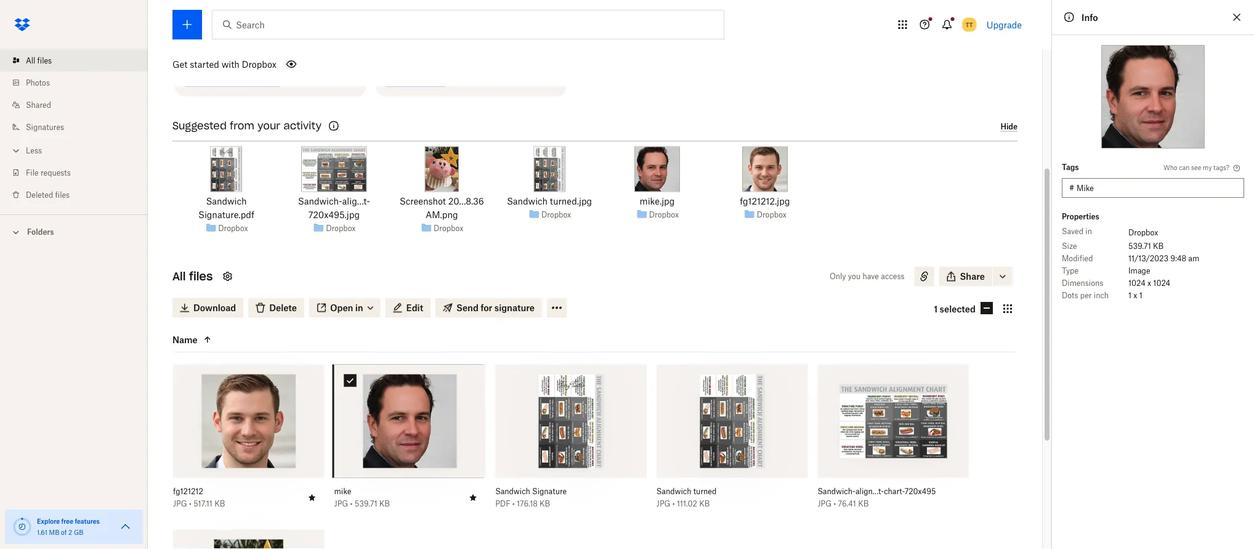 Task type: describe. For each thing, give the bounding box(es) containing it.
dropbox up "539.71 kb"
[[1129, 228, 1159, 237]]

install for install desktop app
[[192, 72, 218, 82]]

all inside 'link'
[[26, 56, 35, 65]]

2 1024 from the left
[[1154, 278, 1171, 287]]

dropbox link for screenshot 20…8.36 am.png
[[434, 222, 464, 235]]

• inside 'sandwich turned jpg • 111.02 kb'
[[673, 500, 675, 509]]

free
[[61, 517, 73, 525]]

photos link
[[10, 71, 148, 94]]

sandwich for sandwich turned.jpg
[[507, 196, 548, 207]]

files left folder settings image
[[189, 270, 213, 284]]

screenshot 20…8.36 am.png
[[400, 196, 484, 220]]

sandwich for sandwich turned jpg • 111.02 kb
[[657, 487, 692, 497]]

111.02
[[677, 500, 698, 509]]

1 on from the left
[[208, 37, 217, 46]]

hide
[[1001, 122, 1018, 131]]

1 for 1 selected
[[934, 304, 938, 314]]

file, mike.jpg row
[[334, 365, 486, 518]]

work
[[258, 37, 275, 46]]

20…8.36
[[448, 196, 484, 207]]

send for signature button
[[436, 298, 542, 318]]

signature
[[495, 303, 535, 313]]

sandwich turned.jpg
[[507, 196, 592, 207]]

can
[[1180, 164, 1190, 171]]

1.61
[[37, 528, 47, 536]]

sandwich for sandwich signature.pdf
[[206, 196, 247, 207]]

less
[[26, 146, 42, 155]]

• inside sandwich signature pdf • 176.18 kb
[[513, 500, 515, 509]]

modified
[[1062, 254, 1094, 263]]

activity
[[284, 120, 322, 133]]

open in button
[[309, 298, 381, 318]]

kb inside fg121212 jpg • 517.11 kb
[[215, 500, 225, 509]]

edit
[[511, 37, 525, 46]]

get started with dropbox
[[173, 59, 277, 69]]

517.11
[[194, 500, 213, 509]]

access.
[[386, 49, 411, 58]]

720x495.jpg
[[309, 210, 360, 220]]

sandwich-alig…t- 720x495.jpg
[[298, 196, 370, 220]]

alig…t-
[[342, 196, 370, 207]]

synced.
[[201, 49, 228, 58]]

turned
[[694, 487, 717, 497]]

jpg inside fg121212 jpg • 517.11 kb
[[173, 500, 187, 509]]

folders
[[27, 227, 54, 237]]

hide button
[[1001, 122, 1018, 132]]

inch
[[1094, 291, 1109, 300]]

dots
[[1062, 291, 1079, 300]]

file, sandwich-alignment-chart-720x495.jpg row
[[818, 365, 969, 518]]

x for 1
[[1134, 291, 1138, 300]]

sandwich-alig…t- 720x495.jpg link
[[290, 195, 379, 222]]

install for install on desktop to work on files offline and stay synced.
[[185, 37, 206, 46]]

see
[[1192, 164, 1202, 171]]

tt
[[966, 21, 973, 28]]

properties
[[1062, 212, 1100, 221]]

stay
[[185, 49, 199, 58]]

less image
[[10, 145, 22, 157]]

dropbox for sandwich turned.jpg
[[542, 210, 571, 219]]

list containing all files
[[0, 42, 148, 214]]

download button
[[173, 298, 244, 318]]

offline
[[305, 37, 327, 46]]

/sandwich turned.jpg image
[[534, 147, 566, 192]]

file
[[26, 168, 39, 177]]

file, sandwich signature.pdf row
[[496, 365, 647, 518]]

1 horizontal spatial all
[[173, 270, 186, 284]]

dropbox for screenshot 20…8.36 am.png
[[434, 224, 464, 233]]

photos
[[26, 78, 50, 87]]

or
[[527, 37, 534, 46]]

9:48
[[1171, 254, 1187, 263]]

dropbox for sandwich signature.pdf
[[218, 224, 248, 233]]

who can see my tags?
[[1164, 164, 1230, 171]]

requests
[[41, 168, 71, 177]]

and inside install on desktop to work on files offline and stay synced.
[[329, 37, 342, 46]]

dimensions
[[1062, 278, 1104, 287]]

dropbox for mike.jpg
[[649, 210, 679, 219]]

from
[[230, 120, 254, 133]]

sandwich turned.jpg link
[[507, 195, 592, 208]]

sandwich turned button
[[657, 487, 781, 497]]

control
[[485, 37, 509, 46]]

fg121212
[[173, 487, 203, 497]]

explore
[[37, 517, 60, 525]]

/sandwich signature.pdf image
[[211, 147, 242, 192]]

/screenshot 2023-08-18 at 9.48.36 am.png image
[[425, 147, 459, 192]]

sandwich signature pdf • 176.18 kb
[[496, 487, 567, 509]]

you
[[848, 272, 861, 281]]

size
[[1062, 241, 1078, 251]]

all files list item
[[0, 49, 148, 71]]

screenshot 20…8.36 am.png link
[[397, 195, 487, 222]]

kb inside "mike jpg • 539.71 kb"
[[379, 500, 390, 509]]

files inside 'link'
[[37, 56, 52, 65]]

kb inside sandwich signature pdf • 176.18 kb
[[540, 500, 550, 509]]

edit
[[406, 303, 423, 313]]

close right sidebar image
[[1230, 10, 1245, 25]]

dropbox up 'app'
[[242, 59, 277, 69]]

align…t-
[[856, 487, 884, 497]]

only you have access
[[830, 272, 905, 281]]

Search in folder "Dropbox" text field
[[236, 18, 699, 31]]

1 horizontal spatial /mike.jpg image
[[1102, 45, 1205, 149]]

with for files
[[425, 37, 440, 46]]

all files inside all files 'link'
[[26, 56, 52, 65]]

access
[[881, 272, 905, 281]]

am
[[1189, 254, 1200, 263]]

who can see my tags? image
[[1233, 163, 1242, 173]]

shared
[[26, 100, 51, 109]]

fg121212.jpg link
[[740, 195, 790, 208]]

upgrade link
[[987, 19, 1022, 30]]

mike jpg • 539.71 kb
[[334, 487, 390, 509]]

turned.jpg
[[550, 196, 592, 207]]

x for 1024
[[1148, 278, 1152, 287]]

dropbox link for mike.jpg
[[649, 209, 679, 221]]

1 horizontal spatial 539.71
[[1129, 241, 1152, 251]]

image
[[1129, 266, 1151, 275]]

file, sandwich turned.jpg row
[[657, 365, 808, 518]]

sandwich for sandwich signature pdf • 176.18 kb
[[496, 487, 530, 497]]

pdf
[[496, 500, 511, 509]]

chart-
[[884, 487, 905, 497]]



Task type: locate. For each thing, give the bounding box(es) containing it.
have
[[863, 272, 879, 281]]

539.71 inside "mike jpg • 539.71 kb"
[[355, 500, 377, 509]]

sandwich- up 720x495.jpg
[[298, 196, 342, 207]]

delete
[[269, 303, 297, 313]]

dropbox link down the sandwich turned.jpg 'link'
[[542, 209, 571, 221]]

app
[[257, 72, 272, 82]]

4 • from the left
[[673, 500, 675, 509]]

deleted
[[26, 190, 53, 199]]

install desktop app
[[192, 72, 272, 82]]

x down image at the right of page
[[1148, 278, 1152, 287]]

anyone
[[442, 37, 468, 46]]

0 horizontal spatial with
[[222, 59, 240, 69]]

mike button
[[334, 487, 459, 497]]

1 selected
[[934, 304, 976, 314]]

dropbox link for sandwich signature.pdf
[[218, 222, 248, 235]]

tags
[[1062, 162, 1079, 172]]

deleted files link
[[10, 184, 148, 206]]

fg121212.jpg
[[740, 196, 790, 207]]

dropbox link down signature.pdf
[[218, 222, 248, 235]]

with inside share files with anyone and control edit or view access.
[[425, 37, 440, 46]]

install desktop app button
[[185, 67, 280, 87]]

signature.pdf
[[198, 210, 254, 220]]

mike.jpg link
[[640, 195, 675, 208]]

1 • from the left
[[189, 500, 192, 509]]

share for share
[[960, 271, 985, 282]]

3 jpg from the left
[[657, 500, 671, 509]]

sandwich inside 'sandwich turned jpg • 111.02 kb'
[[657, 487, 692, 497]]

sandwich-align…t-chart-720x495 jpg • 76.41 kb
[[818, 487, 936, 509]]

desktop inside install on desktop to work on files offline and stay synced.
[[219, 37, 247, 46]]

176.18
[[517, 500, 538, 509]]

deleted files
[[26, 190, 70, 199]]

dropbox down fg121212.jpg
[[757, 210, 787, 219]]

jpg inside "mike jpg • 539.71 kb"
[[334, 500, 348, 509]]

get
[[173, 59, 188, 69]]

desktop inside install desktop app button
[[220, 72, 254, 82]]

and inside share files with anyone and control edit or view access.
[[470, 37, 483, 46]]

with
[[425, 37, 440, 46], [222, 59, 240, 69]]

dropbox down 720x495.jpg
[[326, 224, 356, 233]]

desktop down get started with dropbox
[[220, 72, 254, 82]]

•
[[189, 500, 192, 509], [350, 500, 353, 509], [513, 500, 515, 509], [673, 500, 675, 509], [834, 500, 836, 509]]

kb
[[1154, 241, 1164, 251], [215, 500, 225, 509], [379, 500, 390, 509], [540, 500, 550, 509], [700, 500, 710, 509], [859, 500, 869, 509]]

folders button
[[0, 222, 148, 241]]

open in
[[330, 303, 363, 313]]

2 and from the left
[[470, 37, 483, 46]]

type
[[1062, 266, 1079, 275]]

info
[[1082, 12, 1099, 22]]

your
[[258, 120, 281, 133]]

dots per inch
[[1062, 291, 1109, 300]]

who
[[1164, 164, 1178, 171]]

share up access.
[[386, 37, 406, 46]]

0 horizontal spatial sandwich-
[[298, 196, 342, 207]]

0 horizontal spatial share
[[386, 37, 406, 46]]

sandwich- inside sandwich-align…t-chart-720x495 jpg • 76.41 kb
[[818, 487, 856, 497]]

539.71 down mike button
[[355, 500, 377, 509]]

all files up photos
[[26, 56, 52, 65]]

2 jpg from the left
[[334, 500, 348, 509]]

1 vertical spatial with
[[222, 59, 240, 69]]

1 horizontal spatial all files
[[173, 270, 213, 284]]

0 vertical spatial desktop
[[219, 37, 247, 46]]

0 horizontal spatial 539.71
[[355, 500, 377, 509]]

on right work
[[277, 37, 286, 46]]

0 vertical spatial install
[[185, 37, 206, 46]]

sandwich- for alig…t-
[[298, 196, 342, 207]]

features
[[75, 517, 100, 525]]

screenshot
[[400, 196, 446, 207]]

2 horizontal spatial 1
[[1140, 291, 1143, 300]]

539.71 up 11/13/2023
[[1129, 241, 1152, 251]]

1024 x 1024
[[1129, 278, 1171, 287]]

saved
[[1062, 226, 1084, 236]]

1 vertical spatial 539.71
[[355, 500, 377, 509]]

files inside install on desktop to work on files offline and stay synced.
[[288, 37, 303, 46]]

files up photos
[[37, 56, 52, 65]]

share up selected
[[960, 271, 985, 282]]

dropbox image
[[10, 12, 35, 37]]

quota usage element
[[12, 517, 32, 537]]

1024 up 1 x 1
[[1129, 278, 1146, 287]]

install
[[185, 37, 206, 46], [192, 72, 218, 82]]

0 vertical spatial with
[[425, 37, 440, 46]]

1 horizontal spatial sandwich-
[[818, 487, 856, 497]]

1 vertical spatial share
[[960, 271, 985, 282]]

kb inside 'sandwich turned jpg • 111.02 kb'
[[700, 500, 710, 509]]

all files link
[[10, 49, 148, 71]]

• inside fg121212 jpg • 517.11 kb
[[189, 500, 192, 509]]

only
[[830, 272, 846, 281]]

• down mike in the bottom of the page
[[350, 500, 353, 509]]

dropbox link down am.png on the left top
[[434, 222, 464, 235]]

sandwich- for align…t-
[[818, 487, 856, 497]]

• inside "mike jpg • 539.71 kb"
[[350, 500, 353, 509]]

files right deleted
[[55, 190, 70, 199]]

dropbox down the sandwich turned.jpg 'link'
[[542, 210, 571, 219]]

file, screenshot 2023-08-18 at 9.48.36 am.png row
[[173, 530, 325, 549]]

sandwich- up 76.41
[[818, 487, 856, 497]]

file, fg121212.jpg row
[[173, 365, 325, 518]]

dropbox for sandwich-alig…t- 720x495.jpg
[[326, 224, 356, 233]]

with for started
[[222, 59, 240, 69]]

0 horizontal spatial x
[[1134, 291, 1138, 300]]

in for open in
[[355, 303, 363, 313]]

0 vertical spatial in
[[1086, 226, 1093, 236]]

all up photos
[[26, 56, 35, 65]]

suggested
[[173, 120, 227, 133]]

dropbox down signature.pdf
[[218, 224, 248, 233]]

4 jpg from the left
[[818, 500, 832, 509]]

1 horizontal spatial with
[[425, 37, 440, 46]]

1 horizontal spatial share
[[960, 271, 985, 282]]

signatures link
[[10, 116, 148, 138]]

of
[[61, 528, 67, 536]]

install on desktop to work on files offline and stay synced.
[[185, 37, 342, 58]]

1 1024 from the left
[[1129, 278, 1146, 287]]

in right "saved"
[[1086, 226, 1093, 236]]

sandwich- inside sandwich-alig…t- 720x495.jpg
[[298, 196, 342, 207]]

0 horizontal spatial 1024
[[1129, 278, 1146, 287]]

selected
[[940, 304, 976, 314]]

2
[[68, 528, 72, 536]]

dropbox down mike.jpg
[[649, 210, 679, 219]]

0 horizontal spatial in
[[355, 303, 363, 313]]

dropbox
[[242, 59, 277, 69], [542, 210, 571, 219], [649, 210, 679, 219], [757, 210, 787, 219], [218, 224, 248, 233], [326, 224, 356, 233], [434, 224, 464, 233], [1129, 228, 1159, 237]]

kb inside sandwich-align…t-chart-720x495 jpg • 76.41 kb
[[859, 500, 869, 509]]

install down the started
[[192, 72, 218, 82]]

jpg left 76.41
[[818, 500, 832, 509]]

Add a tag text field
[[1077, 181, 1237, 195]]

sandwich inside sandwich signature pdf • 176.18 kb
[[496, 487, 530, 497]]

files left offline
[[288, 37, 303, 46]]

download
[[194, 303, 236, 313]]

signatures
[[26, 122, 64, 132]]

dropbox link down 720x495.jpg
[[326, 222, 356, 235]]

sandwich up signature.pdf
[[206, 196, 247, 207]]

0 horizontal spatial and
[[329, 37, 342, 46]]

1 vertical spatial sandwich-
[[818, 487, 856, 497]]

in inside open in popup button
[[355, 303, 363, 313]]

2 • from the left
[[350, 500, 353, 509]]

0 horizontal spatial 1
[[934, 304, 938, 314]]

#
[[1070, 183, 1075, 193]]

x
[[1148, 278, 1152, 287], [1134, 291, 1138, 300]]

1 horizontal spatial in
[[1086, 226, 1093, 236]]

in for saved in
[[1086, 226, 1093, 236]]

fg121212 jpg • 517.11 kb
[[173, 487, 225, 509]]

on
[[208, 37, 217, 46], [277, 37, 286, 46]]

kb up the 11/13/2023 9:48 am
[[1154, 241, 1164, 251]]

1 x 1
[[1129, 291, 1143, 300]]

kb down mike button
[[379, 500, 390, 509]]

5 • from the left
[[834, 500, 836, 509]]

11/13/2023 9:48 am
[[1129, 254, 1200, 263]]

kb right 517.11
[[215, 500, 225, 509]]

jpg down the fg121212 at the left of the page
[[173, 500, 187, 509]]

0 vertical spatial x
[[1148, 278, 1152, 287]]

desktop
[[219, 37, 247, 46], [220, 72, 254, 82]]

sandwich down /sandwich turned.jpg image
[[507, 196, 548, 207]]

send for signature
[[457, 303, 535, 313]]

539.71
[[1129, 241, 1152, 251], [355, 500, 377, 509]]

1 vertical spatial x
[[1134, 291, 1138, 300]]

share for share files with anyone and control edit or view access.
[[386, 37, 406, 46]]

install up the stay
[[185, 37, 206, 46]]

fg121212 button
[[173, 487, 297, 497]]

dropbox link down mike.jpg
[[649, 209, 679, 221]]

1 vertical spatial desktop
[[220, 72, 254, 82]]

for
[[481, 303, 493, 313]]

1 vertical spatial install
[[192, 72, 218, 82]]

• inside sandwich-align…t-chart-720x495 jpg • 76.41 kb
[[834, 500, 836, 509]]

dropbox for fg121212.jpg
[[757, 210, 787, 219]]

kb down signature at the bottom left of page
[[540, 500, 550, 509]]

on up synced.
[[208, 37, 217, 46]]

list
[[0, 42, 148, 214]]

kb down align…t-
[[859, 500, 869, 509]]

dropbox link down fg121212.jpg
[[757, 209, 787, 221]]

sandwich up 111.02
[[657, 487, 692, 497]]

send
[[457, 303, 479, 313]]

0 vertical spatial sandwich-
[[298, 196, 342, 207]]

kb down "turned" on the bottom of page
[[700, 500, 710, 509]]

in right "open"
[[355, 303, 363, 313]]

0 horizontal spatial /mike.jpg image
[[635, 147, 680, 192]]

1 vertical spatial all files
[[173, 270, 213, 284]]

2 on from the left
[[277, 37, 286, 46]]

1 jpg from the left
[[173, 500, 187, 509]]

share
[[386, 37, 406, 46], [960, 271, 985, 282]]

1 horizontal spatial 1
[[1129, 291, 1132, 300]]

folder settings image
[[220, 269, 235, 284]]

and down search in folder "dropbox" text box
[[470, 37, 483, 46]]

tt button
[[960, 15, 980, 35]]

dropbox link for fg121212.jpg
[[757, 209, 787, 221]]

0 vertical spatial all
[[26, 56, 35, 65]]

install inside install on desktop to work on files offline and stay synced.
[[185, 37, 206, 46]]

0 horizontal spatial all files
[[26, 56, 52, 65]]

sandwich inside the sandwich turned.jpg 'link'
[[507, 196, 548, 207]]

dropbox down am.png on the left top
[[434, 224, 464, 233]]

all up download 'button'
[[173, 270, 186, 284]]

1024
[[1129, 278, 1146, 287], [1154, 278, 1171, 287]]

and right offline
[[329, 37, 342, 46]]

jpg inside sandwich-align…t-chart-720x495 jpg • 76.41 kb
[[818, 500, 832, 509]]

/sandwich alignment chart 720x495.jpg image
[[301, 147, 367, 192]]

• left 111.02
[[673, 500, 675, 509]]

dropbox link for sandwich-alig…t- 720x495.jpg
[[326, 222, 356, 235]]

• left 76.41
[[834, 500, 836, 509]]

signature
[[532, 487, 567, 497]]

0 vertical spatial share
[[386, 37, 406, 46]]

gb
[[74, 528, 83, 536]]

share inside button
[[960, 271, 985, 282]]

am.png
[[426, 210, 458, 220]]

1 vertical spatial in
[[355, 303, 363, 313]]

dropbox link
[[542, 209, 571, 221], [649, 209, 679, 221], [757, 209, 787, 221], [218, 222, 248, 235], [326, 222, 356, 235], [434, 222, 464, 235]]

files inside share files with anyone and control edit or view access.
[[408, 37, 423, 46]]

with up install desktop app
[[222, 59, 240, 69]]

1 horizontal spatial 1024
[[1154, 278, 1171, 287]]

1 horizontal spatial on
[[277, 37, 286, 46]]

desktop left to
[[219, 37, 247, 46]]

sandwich signature button
[[496, 487, 620, 497]]

3 • from the left
[[513, 500, 515, 509]]

mb
[[49, 528, 59, 536]]

all files left folder settings image
[[173, 270, 213, 284]]

• down the fg121212 at the left of the page
[[189, 500, 192, 509]]

delete button
[[248, 298, 304, 318]]

/fg121212.jpg image
[[742, 147, 788, 192]]

my
[[1203, 164, 1212, 171]]

jpg left 111.02
[[657, 500, 671, 509]]

jpg down mike in the bottom of the page
[[334, 500, 348, 509]]

1 horizontal spatial and
[[470, 37, 483, 46]]

x down '1024 x 1024'
[[1134, 291, 1138, 300]]

0 horizontal spatial all
[[26, 56, 35, 65]]

install inside button
[[192, 72, 218, 82]]

share inside share files with anyone and control edit or view access.
[[386, 37, 406, 46]]

1024 down the 11/13/2023 9:48 am
[[1154, 278, 1171, 287]]

1 vertical spatial all
[[173, 270, 186, 284]]

mike
[[334, 487, 351, 497]]

started
[[190, 59, 219, 69]]

dropbox link for sandwich turned.jpg
[[542, 209, 571, 221]]

sandwich inside sandwich signature.pdf
[[206, 196, 247, 207]]

sandwich up pdf
[[496, 487, 530, 497]]

• right pdf
[[513, 500, 515, 509]]

with left anyone
[[425, 37, 440, 46]]

0 horizontal spatial on
[[208, 37, 217, 46]]

/mike.jpg image
[[1102, 45, 1205, 149], [635, 147, 680, 192]]

539.71 kb
[[1129, 241, 1164, 251]]

1 for 1 x 1
[[1129, 291, 1132, 300]]

jpg inside 'sandwich turned jpg • 111.02 kb'
[[657, 500, 671, 509]]

1 and from the left
[[329, 37, 342, 46]]

0 vertical spatial all files
[[26, 56, 52, 65]]

share button
[[940, 267, 993, 287]]

view
[[536, 37, 552, 46]]

0 vertical spatial 539.71
[[1129, 241, 1152, 251]]

tags?
[[1214, 164, 1230, 171]]

files up access.
[[408, 37, 423, 46]]

in
[[1086, 226, 1093, 236], [355, 303, 363, 313]]

1 horizontal spatial x
[[1148, 278, 1152, 287]]



Task type: vqa. For each thing, say whether or not it's contained in the screenshot.
kb in the 'mike JPG • 539.71 KB'
yes



